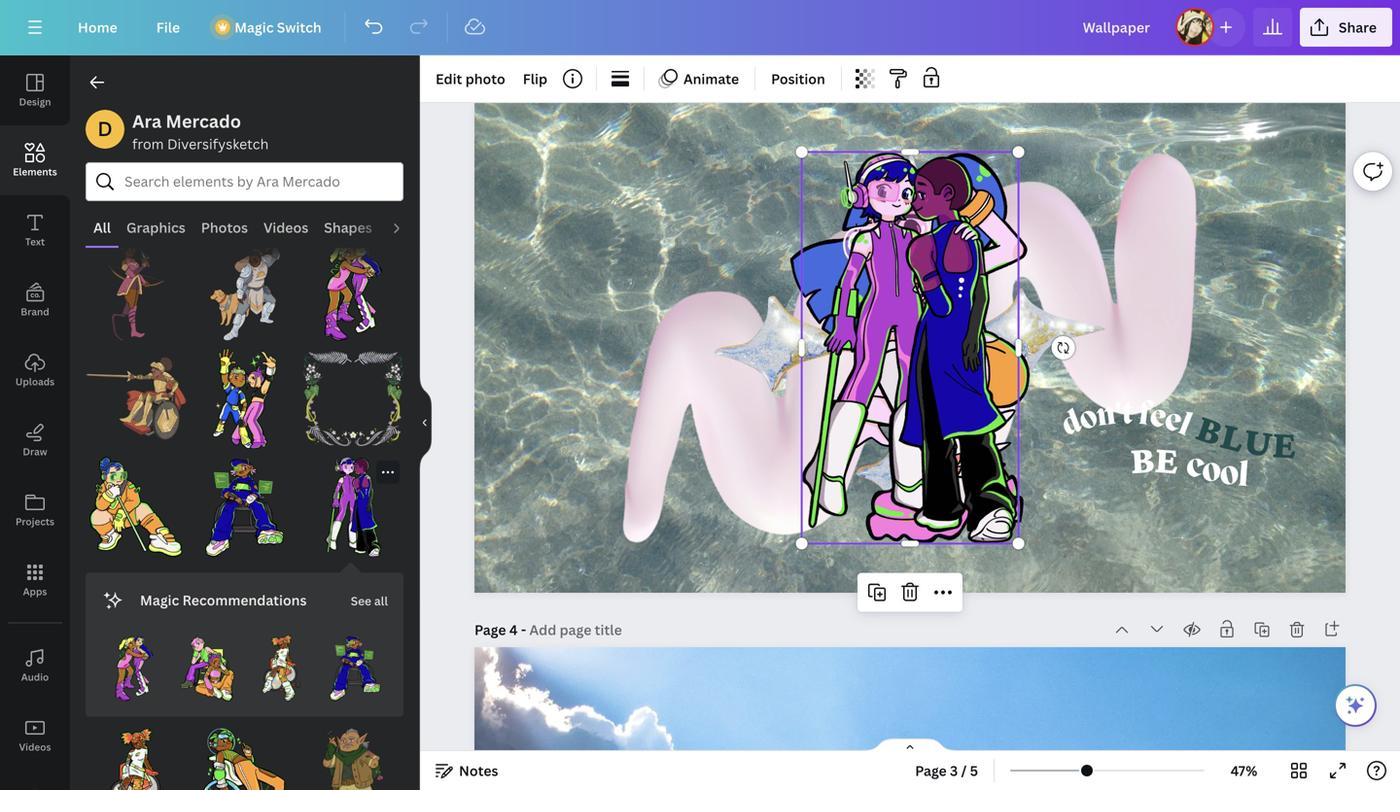 Task type: describe. For each thing, give the bounding box(es) containing it.
all
[[93, 218, 111, 237]]

0 vertical spatial videos button
[[256, 209, 316, 246]]

1 vertical spatial audio button
[[0, 631, 70, 701]]

loose cartoon fantasy roleplaying woman image
[[86, 349, 186, 449]]

l u e
[[1217, 412, 1298, 467]]

position button
[[764, 63, 833, 94]]

draw
[[23, 445, 47, 459]]

1 horizontal spatial y2k futurism cyber girl in wheelchair image
[[322, 636, 388, 702]]

photos button
[[193, 209, 256, 246]]

/
[[962, 762, 967, 781]]

f
[[1137, 399, 1153, 435]]

elements
[[13, 165, 57, 178]]

recommendations
[[182, 591, 307, 610]]

share
[[1339, 18, 1377, 36]]

e right the t
[[1147, 400, 1169, 437]]

0 vertical spatial audio button
[[380, 209, 435, 246]]

side panel tab list
[[0, 55, 70, 791]]

diversifysketch
[[167, 135, 269, 153]]

d
[[1058, 406, 1087, 445]]

see all button
[[349, 581, 390, 620]]

brand
[[21, 305, 49, 319]]

design
[[19, 95, 51, 108]]

5
[[970, 762, 979, 781]]

47%
[[1231, 762, 1258, 781]]

0 horizontal spatial y2k futurism cyber girl in wheelchair image
[[194, 457, 295, 558]]

o left u
[[1199, 453, 1225, 493]]

loose cartoon fantasy roleplaying female archer image
[[86, 240, 186, 341]]

magic switch button
[[203, 8, 337, 47]]

home link
[[62, 8, 133, 47]]

apps
[[23, 586, 47, 599]]

mercado
[[166, 109, 241, 133]]

shapes
[[324, 218, 372, 237]]

share button
[[1300, 8, 1393, 47]]

silver fern, manuka, mount cook buttercup image
[[303, 349, 404, 449]]

page 3 / 5 button
[[908, 756, 986, 787]]

loose cartoon fantasy roleplaying blind woman image
[[194, 240, 295, 341]]

magic for magic recommendations
[[140, 591, 179, 610]]

projects
[[16, 515, 54, 529]]

edit photo
[[436, 70, 505, 88]]

hide image
[[419, 376, 432, 470]]

page 3 / 5
[[915, 762, 979, 781]]

3
[[950, 762, 958, 781]]

Search elements by Ara Mercado search field
[[124, 163, 365, 200]]

t
[[1122, 398, 1133, 433]]

loose cartoon fantasy roleplaying elderly man image
[[303, 729, 404, 791]]

uploads button
[[0, 336, 70, 406]]

animate button
[[653, 63, 747, 94]]

from
[[132, 135, 164, 153]]

magic for magic switch
[[235, 18, 274, 36]]

Design title text field
[[1068, 8, 1168, 47]]

f e e
[[1137, 399, 1186, 442]]

ara mercado from diversifysketch
[[132, 109, 269, 153]]

o right c
[[1218, 456, 1241, 496]]

0 horizontal spatial l
[[1174, 409, 1196, 445]]

text
[[25, 235, 45, 248]]

projects button
[[0, 476, 70, 546]]

1 horizontal spatial audio
[[388, 218, 427, 237]]

brand button
[[0, 266, 70, 336]]

text button
[[0, 195, 70, 266]]

e right f
[[1161, 404, 1186, 442]]



Task type: vqa. For each thing, say whether or not it's contained in the screenshot.
'&'
no



Task type: locate. For each thing, give the bounding box(es) containing it.
1 horizontal spatial magic
[[235, 18, 274, 36]]

magic switch
[[235, 18, 322, 36]]

0 horizontal spatial videos
[[19, 741, 51, 754]]

y2k futurism cybergoth with wheelchair image
[[194, 729, 295, 791]]

b left u
[[1191, 405, 1230, 455]]

b for b
[[1191, 405, 1230, 455]]

y2k futurism cyber girl with wheelchair image
[[248, 636, 314, 702], [86, 729, 186, 791]]

magic left recommendations
[[140, 591, 179, 610]]

1 vertical spatial y2k futurism cyber girl with wheelchair image
[[86, 729, 186, 791]]

l
[[1174, 409, 1196, 445], [1237, 459, 1250, 496]]

y2k futurism cyber friends image
[[303, 240, 404, 341], [303, 457, 404, 558], [101, 636, 167, 702], [175, 636, 241, 702]]

audio button right shapes
[[380, 209, 435, 246]]

ara
[[132, 109, 162, 133]]

0 vertical spatial audio
[[388, 218, 427, 237]]

1 vertical spatial audio
[[21, 671, 49, 684]]

draw button
[[0, 406, 70, 476]]

see all
[[351, 593, 388, 609]]

e left c
[[1154, 437, 1180, 483]]

o
[[1077, 402, 1101, 439], [1199, 453, 1225, 493], [1218, 456, 1241, 496]]

4
[[509, 621, 518, 639]]

l right f
[[1174, 409, 1196, 445]]

y2k futurism cyber girl with cane image
[[86, 457, 186, 558]]

page
[[475, 621, 506, 639], [915, 762, 947, 781]]

47% button
[[1213, 756, 1276, 787]]

magic
[[235, 18, 274, 36], [140, 591, 179, 610]]

apps button
[[0, 546, 70, 616]]

1 vertical spatial videos
[[19, 741, 51, 754]]

audio button down the apps
[[0, 631, 70, 701]]

home
[[78, 18, 117, 36]]

0 horizontal spatial audio
[[21, 671, 49, 684]]

show pages image
[[864, 738, 957, 754]]

magic recommendations
[[140, 591, 307, 610]]

magic inside button
[[235, 18, 274, 36]]

1 horizontal spatial e
[[1272, 421, 1298, 467]]

1 vertical spatial magic
[[140, 591, 179, 610]]

n
[[1095, 399, 1118, 435]]

edit
[[436, 70, 462, 88]]

1 horizontal spatial videos
[[264, 218, 309, 237]]

1 horizontal spatial page
[[915, 762, 947, 781]]

page left 4
[[475, 621, 506, 639]]

y2k futurism cyber girl in wheelchair image up recommendations
[[194, 457, 295, 558]]

0 vertical spatial page
[[475, 621, 506, 639]]

y2k futurism cyber boy and girl image
[[194, 349, 295, 449]]

page 4 -
[[475, 621, 530, 639]]

photos
[[201, 218, 248, 237]]

l
[[1217, 412, 1250, 461]]

1 vertical spatial y2k futurism cyber girl in wheelchair image
[[322, 636, 388, 702]]

0 horizontal spatial audio button
[[0, 631, 70, 701]]

videos button
[[256, 209, 316, 246], [0, 701, 70, 771]]

1 horizontal spatial y2k futurism cyber girl with wheelchair image
[[248, 636, 314, 702]]

position
[[771, 70, 826, 88]]

1 horizontal spatial l
[[1237, 459, 1250, 496]]

videos
[[264, 218, 309, 237], [19, 741, 51, 754]]

file button
[[141, 8, 196, 47]]

0 horizontal spatial y2k futurism cyber girl with wheelchair image
[[86, 729, 186, 791]]

1 vertical spatial l
[[1237, 459, 1250, 496]]

animate
[[684, 70, 739, 88]]

1 vertical spatial videos button
[[0, 701, 70, 771]]

audio button
[[380, 209, 435, 246], [0, 631, 70, 701]]

0 horizontal spatial e
[[1154, 437, 1180, 483]]

0 vertical spatial y2k futurism cyber girl in wheelchair image
[[194, 457, 295, 558]]

e
[[1272, 421, 1298, 467], [1154, 437, 1180, 483]]

'
[[1115, 398, 1123, 433]]

videos inside side panel tab list
[[19, 741, 51, 754]]

0 vertical spatial magic
[[235, 18, 274, 36]]

group
[[86, 228, 186, 341], [194, 228, 295, 341], [303, 228, 404, 341], [86, 337, 186, 449], [194, 337, 295, 449], [303, 337, 404, 449], [194, 445, 295, 558], [86, 457, 186, 558], [303, 457, 404, 558], [101, 624, 167, 702], [175, 624, 241, 702], [248, 624, 314, 702], [322, 624, 388, 702], [86, 729, 186, 791], [194, 729, 295, 791], [303, 729, 404, 791]]

c
[[1182, 448, 1209, 488]]

e
[[1147, 400, 1169, 437], [1161, 404, 1186, 442]]

notes button
[[428, 756, 506, 787]]

y2k futurism cyber girl in wheelchair image down the see
[[322, 636, 388, 702]]

Page title text field
[[530, 621, 624, 640]]

l right c
[[1237, 459, 1250, 496]]

0 horizontal spatial page
[[475, 621, 506, 639]]

page for page 3 / 5
[[915, 762, 947, 781]]

page inside button
[[915, 762, 947, 781]]

0 horizontal spatial b
[[1129, 437, 1157, 483]]

flip
[[523, 70, 548, 88]]

file
[[156, 18, 180, 36]]

page for page 4 -
[[475, 621, 506, 639]]

magic left switch
[[235, 18, 274, 36]]

e inside l u e
[[1272, 421, 1298, 467]]

shapes button
[[316, 209, 380, 246]]

audio inside side panel tab list
[[21, 671, 49, 684]]

o left '
[[1077, 402, 1101, 439]]

audio down the apps
[[21, 671, 49, 684]]

1 vertical spatial page
[[915, 762, 947, 781]]

l inside b e c o o l
[[1237, 459, 1250, 496]]

e right l
[[1272, 421, 1298, 467]]

y2k futurism cyber girl in wheelchair image
[[194, 457, 295, 558], [322, 636, 388, 702]]

-
[[521, 621, 526, 639]]

audio right shapes
[[388, 218, 427, 237]]

graphics button
[[119, 209, 193, 246]]

o inside o n ' t
[[1077, 402, 1101, 439]]

canva assistant image
[[1344, 694, 1367, 718]]

1 horizontal spatial audio button
[[380, 209, 435, 246]]

1 horizontal spatial b
[[1191, 405, 1230, 455]]

0 vertical spatial videos
[[264, 218, 309, 237]]

diversifysketch image
[[86, 110, 124, 149]]

flip button
[[515, 63, 555, 94]]

switch
[[277, 18, 322, 36]]

uploads
[[15, 375, 55, 389]]

page left "3"
[[915, 762, 947, 781]]

diversifysketch link
[[167, 135, 269, 153]]

b down f
[[1129, 437, 1157, 483]]

elements button
[[0, 125, 70, 195]]

design button
[[0, 55, 70, 125]]

0 horizontal spatial videos button
[[0, 701, 70, 771]]

b e c o o l
[[1129, 437, 1250, 496]]

e inside b e c o o l
[[1154, 437, 1180, 483]]

1 horizontal spatial videos button
[[256, 209, 316, 246]]

b for b e c o o l
[[1129, 437, 1157, 483]]

audio
[[388, 218, 427, 237], [21, 671, 49, 684]]

photo
[[466, 70, 505, 88]]

diversifysketch element
[[86, 110, 124, 149]]

main menu bar
[[0, 0, 1401, 55]]

all button
[[86, 209, 119, 246]]

edit photo button
[[428, 63, 513, 94]]

graphics
[[126, 218, 186, 237]]

see
[[351, 593, 372, 609]]

u
[[1241, 418, 1276, 466]]

0 vertical spatial l
[[1174, 409, 1196, 445]]

b
[[1191, 405, 1230, 455], [1129, 437, 1157, 483]]

o n ' t
[[1077, 398, 1133, 439]]

notes
[[459, 762, 498, 781]]

all
[[374, 593, 388, 609]]

b inside b e c o o l
[[1129, 437, 1157, 483]]

0 horizontal spatial magic
[[140, 591, 179, 610]]

0 vertical spatial y2k futurism cyber girl with wheelchair image
[[248, 636, 314, 702]]



